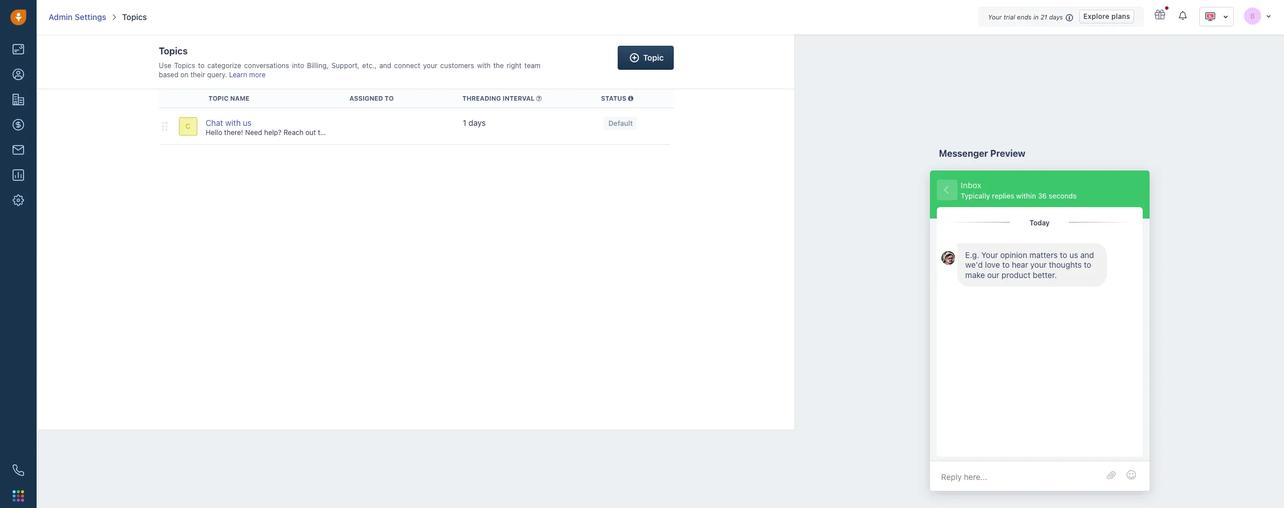 Task type: vqa. For each thing, say whether or not it's contained in the screenshot.
Negotiation / Lost button
no



Task type: locate. For each thing, give the bounding box(es) containing it.
admin
[[49, 12, 73, 22]]

1 vertical spatial your
[[982, 250, 998, 260]]

topic name
[[209, 94, 250, 102]]

1 horizontal spatial us
[[1070, 250, 1079, 260]]

0 horizontal spatial and
[[379, 61, 392, 70]]

learn
[[229, 70, 247, 79]]

use topics to categorize conversations into billing, support, etc., and connect your customers with the right team based on their query.
[[159, 61, 541, 79]]

assigned
[[350, 94, 383, 102]]

messenger
[[939, 148, 988, 159]]

topic button
[[618, 46, 674, 70]]

your for connect
[[423, 61, 438, 70]]

learn more link
[[229, 70, 266, 79]]

to
[[198, 61, 205, 70], [1060, 250, 1068, 260], [1003, 260, 1010, 270], [1084, 260, 1092, 270]]

0 horizontal spatial us
[[243, 118, 252, 127]]

your down matters on the right
[[1031, 260, 1047, 270]]

0 vertical spatial and
[[379, 61, 392, 70]]

0 vertical spatial topics
[[122, 12, 147, 22]]

and right the 'etc.,'
[[379, 61, 392, 70]]

chat with us link
[[206, 118, 252, 127]]

days right 21 in the top of the page
[[1050, 13, 1063, 21]]

1 vertical spatial days
[[469, 118, 486, 127]]

topics up use
[[159, 46, 188, 56]]

status
[[601, 94, 627, 102]]

us
[[243, 118, 252, 127], [1070, 250, 1079, 260]]

phone image
[[13, 465, 24, 476]]

your
[[988, 13, 1002, 21], [982, 250, 998, 260]]

topics up on
[[174, 61, 195, 70]]

your right connect
[[423, 61, 438, 70]]

threading interval
[[463, 94, 535, 102]]

messenger preview
[[939, 148, 1026, 159]]

topics
[[122, 12, 147, 22], [159, 46, 188, 56], [174, 61, 195, 70]]

to up their
[[198, 61, 205, 70]]

0 vertical spatial us
[[243, 118, 252, 127]]

chat with us
[[206, 118, 252, 127]]

0 vertical spatial days
[[1050, 13, 1063, 21]]

your inside e.g. your opinion matters to us and we'd love to hear your thoughts to make our product better.
[[982, 250, 998, 260]]

love
[[985, 260, 1000, 270]]

0 horizontal spatial your
[[423, 61, 438, 70]]

1 horizontal spatial your
[[1031, 260, 1047, 270]]

product
[[1002, 270, 1031, 280]]

and up thoughts
[[1081, 250, 1094, 260]]

preview
[[991, 148, 1026, 159]]

1 vertical spatial us
[[1070, 250, 1079, 260]]

us up thoughts
[[1070, 250, 1079, 260]]

36
[[1038, 192, 1047, 201]]

explore plans button
[[1080, 10, 1135, 23]]

0 vertical spatial your
[[423, 61, 438, 70]]

team
[[525, 61, 541, 70]]

settings
[[75, 12, 106, 22]]

replies
[[992, 192, 1015, 201]]

1 horizontal spatial and
[[1081, 250, 1094, 260]]

bell regular image
[[1179, 10, 1188, 21]]

us down name
[[243, 118, 252, 127]]

connect
[[394, 61, 421, 70]]

your inside e.g. your opinion matters to us and we'd love to hear your thoughts to make our product better.
[[1031, 260, 1047, 270]]

your up love
[[982, 250, 998, 260]]

their
[[190, 70, 205, 79]]

days
[[1050, 13, 1063, 21], [469, 118, 486, 127]]

with inside use topics to categorize conversations into billing, support, etc., and connect your customers with the right team based on their query.
[[477, 61, 491, 70]]

ic_back image
[[943, 183, 952, 197]]

and inside use topics to categorize conversations into billing, support, etc., and connect your customers with the right team based on their query.
[[379, 61, 392, 70]]

1 vertical spatial with
[[225, 118, 241, 127]]

your left trial
[[988, 13, 1002, 21]]

e.g.
[[966, 250, 980, 260]]

0 vertical spatial with
[[477, 61, 491, 70]]

with left the
[[477, 61, 491, 70]]

0 horizontal spatial days
[[469, 118, 486, 127]]

1 vertical spatial your
[[1031, 260, 1047, 270]]

interval
[[503, 94, 535, 102]]

with right chat
[[225, 118, 241, 127]]

0 horizontal spatial with
[[225, 118, 241, 127]]

1 vertical spatial and
[[1081, 250, 1094, 260]]

topic
[[643, 53, 664, 62]]

admin settings
[[49, 12, 106, 22]]

topics right settings
[[122, 12, 147, 22]]

with
[[477, 61, 491, 70], [225, 118, 241, 127]]

your
[[423, 61, 438, 70], [1031, 260, 1047, 270]]

ic_arrow_down image
[[1223, 13, 1229, 21]]

threading
[[463, 94, 501, 102]]

ends
[[1017, 13, 1032, 21]]

days right the 1
[[469, 118, 486, 127]]

ic_arrow_down image
[[1266, 12, 1272, 19]]

and
[[379, 61, 392, 70], [1081, 250, 1094, 260]]

etc.,
[[362, 61, 377, 70]]

to right thoughts
[[1084, 260, 1092, 270]]

your for hear
[[1031, 260, 1047, 270]]

1 horizontal spatial with
[[477, 61, 491, 70]]

your inside use topics to categorize conversations into billing, support, etc., and connect your customers with the right team based on their query.
[[423, 61, 438, 70]]

hear
[[1012, 260, 1029, 270]]

2 vertical spatial topics
[[174, 61, 195, 70]]



Task type: describe. For each thing, give the bounding box(es) containing it.
to up thoughts
[[1060, 250, 1068, 260]]

conversations
[[244, 61, 289, 70]]

chat
[[206, 118, 223, 127]]

based
[[159, 70, 179, 79]]

make
[[966, 270, 985, 280]]

in
[[1034, 13, 1039, 21]]

to
[[385, 94, 394, 102]]

your trial ends in 21 days
[[988, 13, 1063, 21]]

name
[[230, 94, 250, 102]]

c
[[185, 122, 191, 131]]

the
[[494, 61, 504, 70]]

explore
[[1084, 12, 1110, 20]]

learn more
[[229, 70, 266, 79]]

inbox
[[961, 180, 982, 190]]

customers
[[440, 61, 474, 70]]

thoughts
[[1049, 260, 1082, 270]]

our
[[988, 270, 1000, 280]]

freshworks switcher image
[[13, 490, 24, 502]]

1 vertical spatial topics
[[159, 46, 188, 56]]

matters
[[1030, 250, 1058, 260]]

info circle image
[[628, 96, 634, 102]]

support,
[[332, 61, 360, 70]]

billing,
[[307, 61, 329, 70]]

21
[[1041, 13, 1048, 21]]

seconds
[[1049, 192, 1077, 201]]

assigned to
[[350, 94, 394, 102]]

default
[[609, 119, 633, 127]]

to inside use topics to categorize conversations into billing, support, etc., and connect your customers with the right team based on their query.
[[198, 61, 205, 70]]

categorize
[[207, 61, 241, 70]]

question circle o image
[[536, 96, 542, 102]]

phone element
[[7, 459, 30, 482]]

missing translation "unavailable" for locale "en-us" image
[[1205, 11, 1217, 22]]

topic
[[209, 94, 229, 102]]

today
[[1030, 219, 1050, 227]]

1 horizontal spatial days
[[1050, 13, 1063, 21]]

plans
[[1112, 12, 1131, 20]]

inbox typically replies within 36 seconds
[[961, 180, 1077, 201]]

within
[[1016, 192, 1036, 201]]

admin settings link
[[49, 11, 106, 23]]

and inside e.g. your opinion matters to us and we'd love to hear your thoughts to make our product better.
[[1081, 250, 1094, 260]]

1 days
[[463, 118, 486, 127]]

topics inside use topics to categorize conversations into billing, support, etc., and connect your customers with the right team based on their query.
[[174, 61, 195, 70]]

opinion
[[1001, 250, 1028, 260]]

on
[[180, 70, 189, 79]]

more
[[249, 70, 266, 79]]

explore plans
[[1084, 12, 1131, 20]]

to down opinion
[[1003, 260, 1010, 270]]

better.
[[1033, 270, 1057, 280]]

trial
[[1004, 13, 1016, 21]]

1
[[463, 118, 467, 127]]

typically
[[961, 192, 990, 201]]

right
[[507, 61, 522, 70]]

e.g. your opinion matters to us and we'd love to hear your thoughts to make our product better.
[[966, 250, 1094, 280]]

query.
[[207, 70, 227, 79]]

we'd
[[966, 260, 983, 270]]

use
[[159, 61, 171, 70]]

us inside e.g. your opinion matters to us and we'd love to hear your thoughts to make our product better.
[[1070, 250, 1079, 260]]

0 vertical spatial your
[[988, 13, 1002, 21]]

into
[[292, 61, 304, 70]]

ic_info_icon image
[[1066, 13, 1074, 22]]



